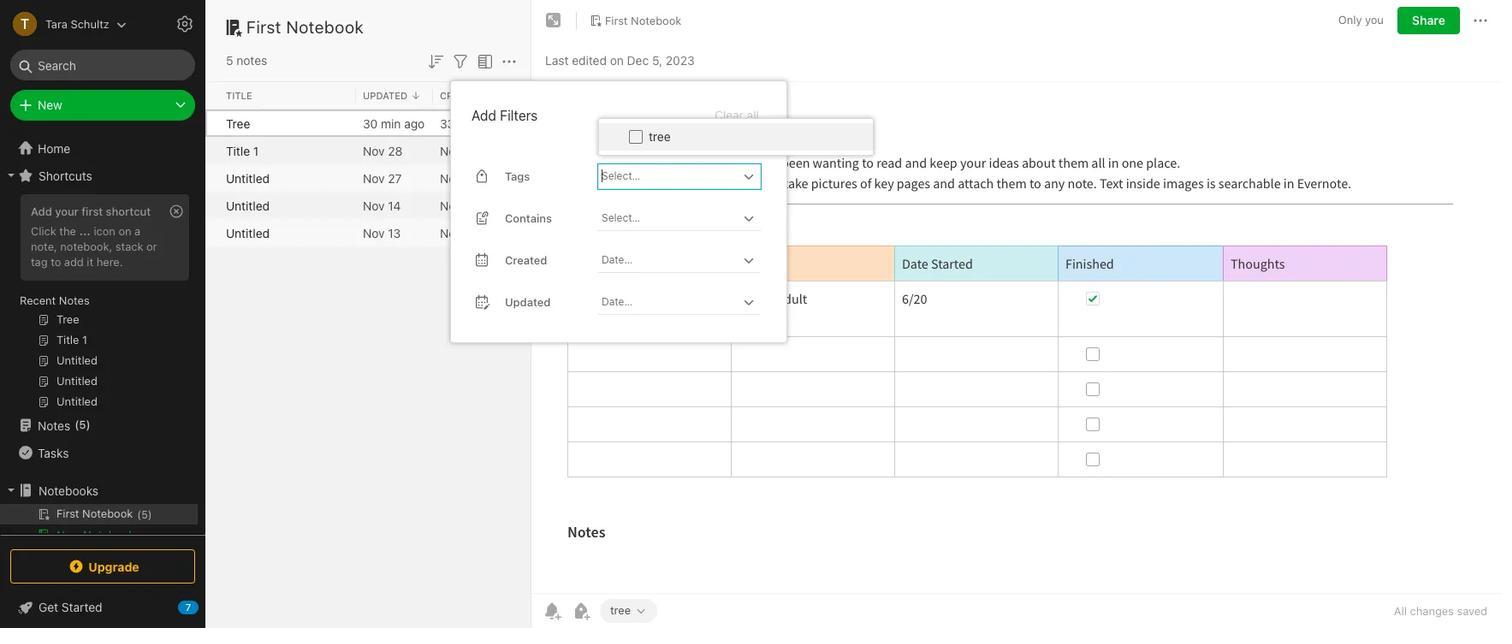 Task type: locate. For each thing, give the bounding box(es) containing it.
on
[[610, 53, 624, 67], [119, 224, 131, 238]]

1 vertical spatial add
[[31, 205, 52, 218]]

title up tree on the left top
[[226, 90, 252, 101]]

nov 14 left contains
[[440, 198, 478, 213]]

13
[[388, 226, 401, 240], [465, 226, 478, 240]]

0 vertical spatial date…
[[602, 253, 633, 266]]

1 vertical spatial updated
[[505, 295, 551, 309]]

add left filters
[[472, 108, 497, 123]]

only you
[[1339, 13, 1384, 27]]

on left the dec at the left top of the page
[[610, 53, 624, 67]]

0 horizontal spatial more actions image
[[499, 51, 520, 72]]

cell for nov 14
[[205, 192, 219, 219]]

notebook inside "button"
[[83, 528, 135, 542]]

( 5 )
[[137, 509, 152, 521]]

14
[[388, 198, 401, 213], [465, 198, 478, 213]]

1 min from the left
[[381, 116, 401, 131]]

first inside button
[[605, 13, 628, 27]]

0 horizontal spatial created
[[440, 90, 484, 101]]

ago
[[404, 116, 425, 131], [481, 116, 502, 131]]

title
[[226, 90, 252, 101], [226, 143, 250, 158]]

untitled for nov 27
[[226, 171, 270, 185]]

0 vertical spatial created
[[440, 90, 484, 101]]

0 vertical spatial updated
[[363, 90, 408, 101]]

0 vertical spatial new
[[38, 98, 62, 112]]

1 vertical spatial title
[[226, 143, 250, 158]]

add for add your first shortcut
[[31, 205, 52, 218]]

1 horizontal spatial more actions field
[[1471, 7, 1491, 34]]

notes inside notes ( 5 )
[[38, 418, 70, 433]]

0 horizontal spatial more actions field
[[499, 50, 520, 72]]

saved
[[1458, 604, 1488, 618]]

on inside note window element
[[610, 53, 624, 67]]

1 horizontal spatial ago
[[481, 116, 502, 131]]

cell containing (
[[0, 504, 198, 525]]

tree Tag actions field
[[631, 605, 647, 617]]

notebook
[[631, 13, 682, 27], [286, 17, 364, 37], [545, 116, 599, 131], [545, 143, 599, 158], [545, 171, 599, 185], [545, 198, 599, 213], [545, 226, 599, 240], [83, 528, 135, 542]]

1
[[253, 143, 259, 158]]

( up the tasks button on the left of page
[[75, 418, 79, 432]]

) up new notebook "button"
[[148, 509, 152, 521]]

0 horizontal spatial nov 14
[[363, 198, 401, 213]]

first notebook up the dec at the left top of the page
[[605, 13, 682, 27]]

( inside new notebook group
[[137, 509, 141, 521]]

0 vertical spatial on
[[610, 53, 624, 67]]

date… for created
[[602, 253, 633, 266]]

first
[[605, 13, 628, 27], [247, 17, 282, 37], [517, 116, 541, 131], [517, 143, 541, 158], [517, 171, 541, 185], [517, 198, 541, 213], [517, 226, 541, 240]]

0 vertical spatial (
[[75, 418, 79, 432]]

first notebook up contains
[[517, 171, 599, 185]]

0 horizontal spatial (
[[75, 418, 79, 432]]

contains
[[505, 211, 552, 225]]

new notebook group
[[0, 504, 198, 552]]

notebook inside button
[[631, 13, 682, 27]]

0 vertical spatial more actions field
[[1471, 7, 1491, 34]]

5 left notes at top left
[[226, 53, 233, 68]]

created
[[440, 90, 484, 101], [505, 253, 547, 267]]

1 vertical spatial on
[[119, 224, 131, 238]]

more actions image right share button
[[1471, 10, 1491, 31]]

5 up new notebook "button"
[[141, 509, 148, 521]]

2023
[[666, 53, 695, 67]]

1 horizontal spatial 5
[[141, 509, 148, 521]]

1 vertical spatial untitled
[[226, 198, 270, 213]]

1 vertical spatial more actions image
[[499, 51, 520, 72]]

)
[[86, 418, 90, 432], [148, 509, 152, 521]]

27 for nov 28
[[465, 143, 479, 158]]

title 1
[[226, 143, 259, 158]]

home link
[[0, 134, 205, 162]]

2 untitled from the top
[[226, 198, 270, 213]]

last
[[545, 53, 569, 67]]

date… down  date picker field
[[602, 295, 633, 308]]

more actions image right view options field
[[499, 51, 520, 72]]

schultz
[[71, 17, 109, 30]]

tree right select38808 option on the top of the page
[[649, 129, 671, 144]]

0 horizontal spatial 13
[[388, 226, 401, 240]]

1 horizontal spatial nov 13
[[440, 226, 478, 240]]

changes
[[1411, 604, 1455, 618]]

1 date… from the top
[[602, 253, 633, 266]]

1 horizontal spatial nov 14
[[440, 198, 478, 213]]

2 vertical spatial untitled
[[226, 226, 270, 240]]

dec
[[627, 53, 649, 67]]

nov 27
[[440, 143, 479, 158], [363, 171, 402, 185], [440, 171, 479, 185]]

nov 14 down nov 28
[[363, 198, 401, 213]]

27 for nov 27
[[465, 171, 479, 185]]

27
[[465, 143, 479, 158], [388, 171, 402, 185], [465, 171, 479, 185]]

None search field
[[22, 50, 183, 80]]

1 horizontal spatial more actions image
[[1471, 10, 1491, 31]]

0 vertical spatial more actions image
[[1471, 10, 1491, 31]]

14 left contains
[[465, 198, 478, 213]]

1 vertical spatial (
[[137, 509, 141, 521]]

2 title from the top
[[226, 143, 250, 158]]

a
[[135, 224, 141, 238]]

27 down '28'
[[388, 171, 402, 185]]

1 horizontal spatial 13
[[465, 226, 478, 240]]

created down contains
[[505, 253, 547, 267]]

cell
[[205, 110, 219, 137], [205, 137, 219, 164], [205, 164, 219, 192], [205, 192, 219, 219], [205, 219, 219, 247], [0, 504, 198, 525]]

tasks
[[38, 446, 69, 460]]

add up the click
[[31, 205, 52, 218]]

untitled for nov 13
[[226, 226, 270, 240]]

title for title 1
[[226, 143, 250, 158]]

) inside new notebook group
[[148, 509, 152, 521]]

5 up the tasks button on the left of page
[[79, 418, 86, 432]]

5,
[[652, 53, 663, 67]]

2 vertical spatial 5
[[141, 509, 148, 521]]

first notebook button
[[584, 9, 688, 33]]

note window element
[[532, 0, 1502, 628]]

add
[[472, 108, 497, 123], [31, 205, 52, 218]]

title left 1
[[226, 143, 250, 158]]

1 vertical spatial date…
[[602, 295, 633, 308]]

updated down contains
[[505, 295, 551, 309]]

date… inside date… field
[[602, 295, 633, 308]]

untitled for nov 14
[[226, 198, 270, 213]]

1 13 from the left
[[388, 226, 401, 240]]

27 left the tags at the left of the page
[[465, 171, 479, 185]]

upgrade
[[88, 560, 139, 574]]

new inside "button"
[[57, 528, 80, 542]]

2 ago from the left
[[481, 116, 502, 131]]

( up new notebook "button"
[[137, 509, 141, 521]]

1 horizontal spatial )
[[148, 509, 152, 521]]

new button
[[10, 90, 195, 121]]

on inside icon on a note, notebook, stack or tag to add it here.
[[119, 224, 131, 238]]

0 vertical spatial )
[[86, 418, 90, 432]]

first notebook down the tags at the left of the page
[[517, 198, 599, 213]]

add filters
[[472, 108, 538, 123]]

1 horizontal spatial min
[[458, 116, 478, 131]]

1 row group from the top
[[205, 82, 904, 110]]

1 horizontal spatial 14
[[465, 198, 478, 213]]

new up home
[[38, 98, 62, 112]]

0 horizontal spatial 14
[[388, 198, 401, 213]]

2 row group from the top
[[205, 110, 818, 247]]

1 vertical spatial created
[[505, 253, 547, 267]]

row group
[[205, 82, 904, 110], [205, 110, 818, 247]]

new down notebooks
[[57, 528, 80, 542]]

0 horizontal spatial tree
[[610, 604, 631, 617]]

1 horizontal spatial (
[[137, 509, 141, 521]]

row group containing tree
[[205, 110, 818, 247]]

0 horizontal spatial 5
[[79, 418, 86, 432]]

it
[[87, 255, 93, 269]]

first notebook down contains
[[517, 226, 599, 240]]

2 min from the left
[[458, 116, 478, 131]]

tree
[[0, 134, 205, 628]]

0 horizontal spatial nov 13
[[363, 226, 401, 240]]

1 vertical spatial notes
[[38, 418, 70, 433]]

0 horizontal spatial )
[[86, 418, 90, 432]]

min
[[381, 116, 401, 131], [458, 116, 478, 131]]

date… down  input text field
[[602, 253, 633, 266]]

the
[[59, 224, 76, 238]]

0 vertical spatial notes
[[59, 294, 90, 307]]

0 vertical spatial 5
[[226, 53, 233, 68]]

more actions image inside note list element
[[499, 51, 520, 72]]

min for 33
[[458, 116, 478, 131]]

add your first shortcut
[[31, 205, 151, 218]]

1 vertical spatial )
[[148, 509, 152, 521]]

first notebook for nov 13
[[517, 226, 599, 240]]

clear all button
[[713, 105, 761, 126]]

first for nov 14
[[517, 198, 541, 213]]

created up 33 min ago
[[440, 90, 484, 101]]

more actions image inside note window element
[[1471, 10, 1491, 31]]

updated up 30 min ago
[[363, 90, 408, 101]]

1 horizontal spatial created
[[505, 253, 547, 267]]

nov 14
[[363, 198, 401, 213], [440, 198, 478, 213]]

More actions field
[[1471, 7, 1491, 34], [499, 50, 520, 72]]

1 vertical spatial tree
[[610, 604, 631, 617]]

Sort options field
[[426, 50, 446, 72]]

1 ago from the left
[[404, 116, 425, 131]]

1 horizontal spatial on
[[610, 53, 624, 67]]

tree right add tag 'image'
[[610, 604, 631, 617]]

) up the tasks button on the left of page
[[86, 418, 90, 432]]

0 vertical spatial title
[[226, 90, 252, 101]]

0 horizontal spatial min
[[381, 116, 401, 131]]

1 title from the top
[[226, 90, 252, 101]]

notes
[[59, 294, 90, 307], [38, 418, 70, 433]]

first notebook
[[605, 13, 682, 27], [247, 17, 364, 37], [517, 116, 599, 131], [517, 143, 599, 158], [517, 171, 599, 185], [517, 198, 599, 213], [517, 226, 599, 240]]

5 inside notes ( 5 )
[[79, 418, 86, 432]]

date…
[[602, 253, 633, 266], [602, 295, 633, 308]]

nov
[[363, 143, 385, 158], [440, 143, 462, 158], [363, 171, 385, 185], [440, 171, 462, 185], [363, 198, 385, 213], [440, 198, 462, 213], [363, 226, 385, 240], [440, 226, 462, 240]]

Tags field
[[598, 164, 761, 189]]

1 nov 13 from the left
[[363, 226, 401, 240]]

add a reminder image
[[542, 601, 563, 622]]

0 vertical spatial untitled
[[226, 171, 270, 185]]

5
[[226, 53, 233, 68], [79, 418, 86, 432], [141, 509, 148, 521]]

min right 30
[[381, 116, 401, 131]]

last edited on dec 5, 2023
[[545, 53, 695, 67]]

clear
[[715, 108, 744, 122]]

0 horizontal spatial on
[[119, 224, 131, 238]]

7
[[186, 602, 191, 613]]

new inside popup button
[[38, 98, 62, 112]]

date… inside  date picker field
[[602, 253, 633, 266]]

expand notebooks image
[[4, 484, 18, 497]]

more actions field right view options field
[[499, 50, 520, 72]]

first notebook for nov 14
[[517, 198, 599, 213]]

shortcuts
[[39, 168, 92, 183]]

notes inside group
[[59, 294, 90, 307]]

add inside group
[[31, 205, 52, 218]]

notes right recent
[[59, 294, 90, 307]]

notes ( 5 )
[[38, 418, 90, 433]]

all changes saved
[[1395, 604, 1488, 618]]

add filters image
[[450, 51, 471, 72]]

get
[[39, 600, 58, 615]]

14 down '28'
[[388, 198, 401, 213]]

2 nov 14 from the left
[[440, 198, 478, 213]]

new notebook button
[[0, 525, 198, 545]]

...
[[79, 224, 91, 238]]

3 untitled from the top
[[226, 226, 270, 240]]

new for new notebook
[[57, 528, 80, 542]]

min for 30
[[381, 116, 401, 131]]

nov 13
[[363, 226, 401, 240], [440, 226, 478, 240]]

ago right 33
[[481, 116, 502, 131]]

more actions field right share button
[[1471, 7, 1491, 34]]

updated
[[363, 90, 408, 101], [505, 295, 551, 309]]

new
[[38, 98, 62, 112], [57, 528, 80, 542]]

( inside notes ( 5 )
[[75, 418, 79, 432]]

expand note image
[[544, 10, 564, 31]]

) inside notes ( 5 )
[[86, 418, 90, 432]]

27 down 33 min ago
[[465, 143, 479, 158]]

min right 33
[[458, 116, 478, 131]]

nov 27 for 27
[[440, 171, 479, 185]]

2 date… from the top
[[602, 295, 633, 308]]

group
[[0, 189, 198, 419]]

to
[[51, 255, 61, 269]]

add for add filters
[[472, 108, 497, 123]]

first notebook down last
[[517, 116, 599, 131]]

cell for nov 28
[[205, 137, 219, 164]]

2 horizontal spatial 5
[[226, 53, 233, 68]]

more actions image for the topmost more actions field
[[1471, 10, 1491, 31]]

0 horizontal spatial updated
[[363, 90, 408, 101]]

0 horizontal spatial ago
[[404, 116, 425, 131]]

1 horizontal spatial add
[[472, 108, 497, 123]]

1 vertical spatial new
[[57, 528, 80, 542]]

note,
[[31, 240, 57, 253]]

cell for nov 13
[[205, 219, 219, 247]]

1 untitled from the top
[[226, 171, 270, 185]]

more actions image
[[1471, 10, 1491, 31], [499, 51, 520, 72]]

notes up tasks
[[38, 418, 70, 433]]

upgrade button
[[10, 550, 195, 584]]

on left a
[[119, 224, 131, 238]]

first notebook inside button
[[605, 13, 682, 27]]

1 vertical spatial 5
[[79, 418, 86, 432]]

ago left 33
[[404, 116, 425, 131]]

first notebook up the tags at the left of the page
[[517, 143, 599, 158]]

1 horizontal spatial tree
[[649, 129, 671, 144]]

first for nov 28
[[517, 143, 541, 158]]

0 horizontal spatial add
[[31, 205, 52, 218]]

2 14 from the left
[[465, 198, 478, 213]]

1 horizontal spatial updated
[[505, 295, 551, 309]]

0 vertical spatial add
[[472, 108, 497, 123]]

tree
[[649, 129, 671, 144], [610, 604, 631, 617]]

recent
[[20, 294, 56, 307]]



Task type: describe. For each thing, give the bounding box(es) containing it.
 input text field
[[600, 164, 739, 188]]

2 13 from the left
[[465, 226, 478, 240]]

icon
[[94, 224, 115, 238]]

View options field
[[471, 50, 496, 72]]

stack
[[115, 240, 143, 253]]

Note Editor text field
[[532, 82, 1502, 593]]

notebook,
[[60, 240, 112, 253]]

30
[[363, 116, 378, 131]]

created inside row group
[[440, 90, 484, 101]]

row group containing title
[[205, 82, 904, 110]]

more actions image for bottom more actions field
[[499, 51, 520, 72]]

recent notes
[[20, 294, 90, 307]]

first notebook for nov 28
[[517, 143, 599, 158]]

tag
[[31, 255, 48, 269]]

first for 30 min ago
[[517, 116, 541, 131]]

tree containing home
[[0, 134, 205, 628]]

shortcut
[[106, 205, 151, 218]]

date… for updated
[[602, 295, 633, 308]]

nov 28
[[363, 143, 403, 158]]

here.
[[97, 255, 123, 269]]

nov 27 for 28
[[440, 143, 479, 158]]

settings image
[[175, 14, 195, 34]]

get started
[[39, 600, 102, 615]]

 input text field
[[600, 206, 739, 230]]

edited
[[572, 53, 607, 67]]

your
[[55, 205, 79, 218]]

5 inside note list element
[[226, 53, 233, 68]]

share
[[1413, 13, 1446, 27]]

33
[[440, 116, 455, 131]]

1 nov 14 from the left
[[363, 198, 401, 213]]

Search text field
[[22, 50, 183, 80]]

share button
[[1398, 7, 1461, 34]]

notebooks link
[[0, 477, 198, 504]]

Help and Learning task checklist field
[[0, 594, 205, 622]]

started
[[62, 600, 102, 615]]

0 vertical spatial tree
[[649, 129, 671, 144]]

1 vertical spatial more actions field
[[499, 50, 520, 72]]

28
[[388, 143, 403, 158]]

click
[[31, 224, 56, 238]]

tree button
[[600, 599, 658, 623]]

tree
[[226, 116, 250, 131]]

cell inside tree
[[0, 504, 198, 525]]

2 nov 13 from the left
[[440, 226, 478, 240]]

click to collapse image
[[199, 597, 212, 617]]

Select38808 checkbox
[[629, 130, 643, 143]]

ago for 30 min ago
[[404, 116, 425, 131]]

first notebook for nov 27
[[517, 171, 599, 185]]

icon on a note, notebook, stack or tag to add it here.
[[31, 224, 157, 269]]

add
[[64, 255, 84, 269]]

row group inside note list element
[[205, 110, 818, 247]]

new for new
[[38, 98, 62, 112]]

 Date picker field
[[598, 248, 777, 273]]

first for nov 13
[[517, 226, 541, 240]]

shortcuts button
[[0, 162, 198, 189]]

add tag image
[[571, 601, 592, 622]]

notebooks
[[39, 483, 99, 498]]

ago for 33 min ago
[[481, 116, 502, 131]]

or
[[146, 240, 157, 253]]

only
[[1339, 13, 1363, 27]]

1 14 from the left
[[388, 198, 401, 213]]

first for nov 27
[[517, 171, 541, 185]]

you
[[1366, 13, 1384, 27]]

tasks button
[[0, 439, 198, 467]]

updated inside row group
[[363, 90, 408, 101]]

5 notes
[[226, 53, 267, 68]]

title for title
[[226, 90, 252, 101]]

tara
[[45, 17, 68, 30]]

all
[[747, 108, 759, 122]]

tara schultz
[[45, 17, 109, 30]]

Account field
[[0, 7, 127, 41]]

 Date picker field
[[598, 290, 777, 315]]

clear all
[[715, 108, 759, 122]]

Add filters field
[[450, 50, 471, 72]]

home
[[38, 141, 70, 155]]

cell for 30 min ago
[[205, 110, 219, 137]]

all
[[1395, 604, 1408, 618]]

note list element
[[205, 0, 904, 628]]

click the ...
[[31, 224, 91, 238]]

cell for nov 27
[[205, 164, 219, 192]]

tags
[[505, 169, 530, 183]]

new notebook
[[57, 528, 135, 542]]

5 inside new notebook group
[[141, 509, 148, 521]]

first notebook up notes at top left
[[247, 17, 364, 37]]

notes
[[237, 53, 267, 68]]

first notebook for 30 min ago
[[517, 116, 599, 131]]

33 min ago
[[440, 116, 502, 131]]

filters
[[500, 108, 538, 123]]

group containing add your first shortcut
[[0, 189, 198, 419]]

first
[[82, 205, 103, 218]]

Contains field
[[598, 206, 761, 231]]

30 min ago
[[363, 116, 425, 131]]

tree inside button
[[610, 604, 631, 617]]



Task type: vqa. For each thing, say whether or not it's contained in the screenshot.


